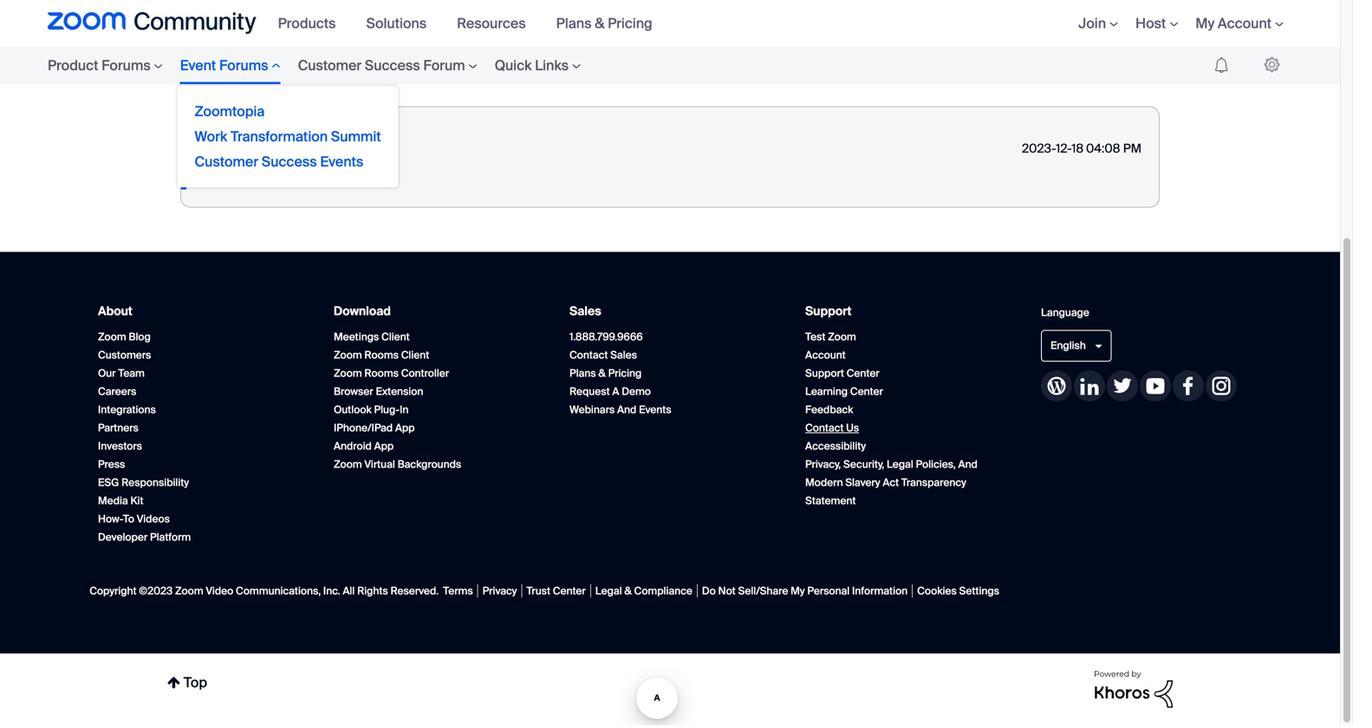 Task type: describe. For each thing, give the bounding box(es) containing it.
iphone/ipad
[[334, 421, 393, 434]]

us
[[847, 421, 860, 434]]

extension
[[376, 384, 424, 398]]

outlook
[[334, 403, 372, 416]]

video
[[206, 584, 234, 598]]

test
[[806, 330, 826, 343]]

sales link
[[570, 303, 602, 319]]

compliance
[[634, 584, 693, 598]]

our team link
[[98, 366, 145, 380]]

1.888.799.9666
[[570, 330, 643, 343]]

learning
[[806, 384, 848, 398]]

modern
[[806, 476, 843, 489]]

contact inside "1.888.799.9666 contact sales plans & pricing request a demo webinars and events"
[[570, 348, 608, 361]]

customer success forum link
[[289, 47, 486, 84]]

responsibility
[[122, 476, 189, 489]]

forums for product forums
[[102, 56, 151, 75]]

support link
[[806, 303, 852, 319]]

media kit link
[[98, 494, 143, 507]]

backgrounds
[[398, 457, 462, 471]]

2 vertical spatial center
[[553, 584, 586, 598]]

zoom link
[[163, 24, 196, 40]]

& for plans
[[595, 14, 605, 32]]

terms link
[[439, 584, 478, 598]]

support center link
[[806, 366, 880, 380]]

solutions
[[366, 14, 427, 32]]

work transformation summit link
[[195, 127, 381, 146]]

my inside menu bar
[[1196, 14, 1215, 32]]

my inside footer
[[791, 584, 805, 598]]

0 vertical spatial center
[[847, 366, 880, 380]]

top
[[184, 674, 207, 692]]

zoom inside zoom blog customers our team careers integrations partners investors press esg responsibility media kit how-to videos developer platform
[[98, 330, 126, 343]]

zoom left video at the bottom left of page
[[175, 584, 203, 598]]

act
[[883, 476, 899, 489]]

team
[[118, 366, 145, 380]]

zoomtopia link
[[195, 102, 381, 121]]

inc.
[[323, 584, 341, 598]]

welcome! badge link
[[256, 156, 365, 174]]

slavery
[[846, 476, 881, 489]]

careers
[[98, 384, 136, 398]]

test zoom account support center learning center feedback contact us accessibility privacy, security, legal policies, and modern slavery act transparency statement
[[806, 330, 978, 507]]

investors link
[[98, 439, 142, 453]]

download link
[[334, 303, 391, 319]]

youtube image
[[1141, 370, 1172, 401]]

2 rooms from the top
[[365, 366, 399, 380]]

about link
[[98, 303, 133, 319]]

1 horizontal spatial customer
[[298, 56, 362, 75]]

list containing zoom
[[163, 10, 1178, 54]]

1 vertical spatial legal
[[596, 584, 622, 598]]

webinars
[[570, 403, 615, 416]]

0 vertical spatial app
[[395, 421, 415, 434]]

privacy link
[[478, 584, 522, 598]]

menu inside menu bar
[[177, 86, 399, 187]]

legal & compliance link
[[591, 584, 698, 598]]

welcome! image
[[204, 141, 237, 173]]

trust center
[[527, 584, 586, 598]]

notification feed
[[220, 24, 313, 40]]

press
[[98, 457, 125, 471]]

transformation
[[231, 127, 328, 146]]

menu bar containing products
[[269, 0, 674, 47]]

feed
[[287, 24, 313, 40]]

resources
[[457, 14, 526, 32]]

our
[[98, 366, 116, 380]]

integrations link
[[98, 403, 156, 416]]

terryturtle85 image
[[1265, 57, 1280, 72]]

in
[[400, 403, 409, 416]]

events inside zoomtopia work transformation summit customer success events
[[320, 153, 364, 171]]

‎2023-
[[1022, 140, 1056, 156]]

zoom blog customers our team careers integrations partners investors press esg responsibility media kit how-to videos developer platform
[[98, 330, 191, 544]]

0 vertical spatial client
[[382, 330, 410, 343]]

facebook image
[[1173, 370, 1205, 401]]

pricing inside "1.888.799.9666 contact sales plans & pricing request a demo webinars and events"
[[609, 366, 642, 380]]

sales inside "1.888.799.9666 contact sales plans & pricing request a demo webinars and events"
[[611, 348, 637, 361]]

1 vertical spatial center
[[851, 384, 884, 398]]

account inside test zoom account support center learning center feedback contact us accessibility privacy, security, legal policies, and modern slavery act transparency statement
[[806, 348, 846, 361]]

host
[[1136, 14, 1167, 32]]

security,
[[844, 457, 885, 471]]

1 vertical spatial client
[[401, 348, 430, 361]]

zoom blog link
[[98, 330, 151, 343]]

04:08
[[1087, 140, 1121, 156]]

events inside "1.888.799.9666 contact sales plans & pricing request a demo webinars and events"
[[639, 403, 672, 416]]

meetings
[[334, 330, 379, 343]]

& for legal
[[625, 584, 632, 598]]

do not sell/share my personal information
[[702, 584, 908, 598]]

copyright
[[90, 584, 137, 598]]

reserved.
[[391, 584, 439, 598]]

powered by khoros image
[[1095, 671, 1173, 708]]

quick links
[[495, 56, 569, 75]]

18
[[1072, 140, 1084, 156]]

©2023
[[139, 584, 173, 598]]

to
[[123, 512, 134, 525]]

blog image
[[1042, 370, 1073, 401]]

account link
[[806, 348, 846, 361]]

& inside "1.888.799.9666 contact sales plans & pricing request a demo webinars and events"
[[599, 366, 606, 380]]

english
[[1051, 339, 1087, 352]]

plug-
[[374, 403, 400, 416]]

information
[[853, 584, 908, 598]]

zoom rooms client link
[[334, 348, 430, 361]]

pm
[[1124, 140, 1142, 156]]

summit
[[331, 127, 381, 146]]

legal inside test zoom account support center learning center feedback contact us accessibility privacy, security, legal policies, and modern slavery act transparency statement
[[887, 457, 914, 471]]

linkedin image
[[1075, 370, 1106, 401]]

careers link
[[98, 384, 136, 398]]

1.888.799.9666 contact sales plans & pricing request a demo webinars and events
[[570, 330, 672, 416]]

badge
[[323, 156, 365, 174]]

feedback link
[[806, 403, 854, 416]]

community.title image
[[48, 12, 256, 35]]

menu bar containing product forums
[[13, 47, 624, 187]]

meetings client link
[[334, 330, 410, 343]]

accessibility link
[[806, 439, 866, 453]]

solutions link
[[366, 14, 440, 32]]

not
[[719, 584, 736, 598]]

top button
[[150, 654, 225, 712]]

copyright ©2023 zoom video communications, inc. all rights reserved. terms
[[90, 584, 473, 598]]

zoom virtual backgrounds link
[[334, 457, 462, 471]]



Task type: vqa. For each thing, say whether or not it's contained in the screenshot.
bottommost Rooms
yes



Task type: locate. For each thing, give the bounding box(es) containing it.
1 horizontal spatial my
[[1196, 14, 1215, 32]]

events down demo
[[639, 403, 672, 416]]

account
[[1218, 14, 1272, 32], [806, 348, 846, 361]]

1 horizontal spatial success
[[365, 56, 420, 75]]

center right trust
[[553, 584, 586, 598]]

all
[[343, 584, 355, 598]]

0 horizontal spatial my
[[791, 584, 805, 598]]

app down in
[[395, 421, 415, 434]]

0 vertical spatial support
[[806, 303, 852, 319]]

my right host link at the top
[[1196, 14, 1215, 32]]

legal up act
[[887, 457, 914, 471]]

plans & pricing link
[[557, 14, 666, 32], [570, 366, 642, 380]]

0 horizontal spatial forums
[[102, 56, 151, 75]]

0 vertical spatial my
[[1196, 14, 1215, 32]]

0 vertical spatial events
[[320, 153, 364, 171]]

1 vertical spatial events
[[639, 403, 672, 416]]

1 vertical spatial &
[[599, 366, 606, 380]]

2 support from the top
[[806, 366, 845, 380]]

zoom
[[163, 24, 196, 40], [98, 330, 126, 343], [828, 330, 857, 343], [334, 348, 362, 361], [334, 366, 362, 380], [334, 457, 362, 471], [175, 584, 203, 598]]

1 vertical spatial my
[[791, 584, 805, 598]]

0 horizontal spatial legal
[[596, 584, 622, 598]]

0 vertical spatial legal
[[887, 457, 914, 471]]

and inside "1.888.799.9666 contact sales plans & pricing request a demo webinars and events"
[[618, 403, 637, 416]]

1 vertical spatial sales
[[611, 348, 637, 361]]

partners link
[[98, 421, 139, 434]]

forums for event forums
[[219, 56, 269, 75]]

kit
[[131, 494, 143, 507]]

sales down 1.888.799.9666
[[611, 348, 637, 361]]

1 vertical spatial plans & pricing link
[[570, 366, 642, 380]]

1 horizontal spatial events
[[639, 403, 672, 416]]

request a demo link
[[570, 384, 651, 398]]

account inside menu bar
[[1218, 14, 1272, 32]]

and
[[618, 403, 637, 416], [959, 457, 978, 471]]

download
[[334, 303, 391, 319]]

app up virtual
[[374, 439, 394, 453]]

welcome!
[[256, 156, 320, 174]]

resources link
[[457, 14, 539, 32]]

rooms up zoom rooms controller link
[[365, 348, 399, 361]]

menu
[[177, 86, 399, 187]]

0 vertical spatial rooms
[[365, 348, 399, 361]]

0 vertical spatial account
[[1218, 14, 1272, 32]]

iphone/ipad app link
[[334, 421, 415, 434]]

menu containing zoomtopia
[[177, 86, 399, 187]]

esg
[[98, 476, 119, 489]]

do not sell/share my personal information link
[[698, 584, 913, 598]]

plans & pricing link down contact sales link
[[570, 366, 642, 380]]

0 vertical spatial pricing
[[608, 14, 653, 32]]

zoom down meetings on the top of page
[[334, 348, 362, 361]]

forums
[[102, 56, 151, 75], [219, 56, 269, 75]]

0 vertical spatial &
[[595, 14, 605, 32]]

support inside test zoom account support center learning center feedback contact us accessibility privacy, security, legal policies, and modern slavery act transparency statement
[[806, 366, 845, 380]]

menu bar
[[269, 0, 674, 47], [1053, 0, 1293, 47], [13, 47, 624, 187]]

1 horizontal spatial legal
[[887, 457, 914, 471]]

how-to videos link
[[98, 512, 170, 525]]

1 vertical spatial success
[[262, 153, 317, 171]]

1 vertical spatial customer
[[195, 153, 258, 171]]

rooms down zoom rooms client link
[[365, 366, 399, 380]]

0 vertical spatial success
[[365, 56, 420, 75]]

2 pricing from the top
[[609, 366, 642, 380]]

zoom up browser
[[334, 366, 362, 380]]

zoom inside test zoom account support center learning center feedback contact us accessibility privacy, security, legal policies, and modern slavery act transparency statement
[[828, 330, 857, 343]]

trust
[[527, 584, 551, 598]]

list
[[163, 10, 1178, 54], [163, 89, 1178, 225]]

2 list from the top
[[163, 89, 1178, 225]]

1 horizontal spatial account
[[1218, 14, 1272, 32]]

0 vertical spatial and
[[618, 403, 637, 416]]

1 horizontal spatial app
[[395, 421, 415, 434]]

1 horizontal spatial forums
[[219, 56, 269, 75]]

1 horizontal spatial and
[[959, 457, 978, 471]]

1 vertical spatial app
[[374, 439, 394, 453]]

android app link
[[334, 439, 394, 453]]

‎2023-12-18 04:08 pm
[[1022, 140, 1142, 156]]

and inside test zoom account support center learning center feedback contact us accessibility privacy, security, legal policies, and modern slavery act transparency statement
[[959, 457, 978, 471]]

customer down work
[[195, 153, 258, 171]]

client up zoom rooms client link
[[382, 330, 410, 343]]

zoom rooms controller link
[[334, 366, 449, 380]]

meetings client zoom rooms client zoom rooms controller browser extension outlook plug-in iphone/ipad app android app zoom virtual backgrounds
[[334, 330, 462, 471]]

privacy,
[[806, 457, 841, 471]]

twitter image
[[1108, 370, 1139, 401]]

2 vertical spatial &
[[625, 584, 632, 598]]

press link
[[98, 457, 125, 471]]

0 vertical spatial list
[[163, 10, 1178, 54]]

1 horizontal spatial contact
[[806, 421, 844, 434]]

events down the summit
[[320, 153, 364, 171]]

1 vertical spatial and
[[959, 457, 978, 471]]

zoom down android
[[334, 457, 362, 471]]

instagram image
[[1206, 370, 1238, 401]]

investors
[[98, 439, 142, 453]]

1.888.799.9666 link
[[570, 330, 643, 343]]

product forums
[[48, 56, 151, 75]]

1 vertical spatial support
[[806, 366, 845, 380]]

1 rooms from the top
[[365, 348, 399, 361]]

account up terryturtle85 'icon'
[[1218, 14, 1272, 32]]

0 horizontal spatial events
[[320, 153, 364, 171]]

developer
[[98, 530, 148, 544]]

&
[[595, 14, 605, 32], [599, 366, 606, 380], [625, 584, 632, 598]]

privacy
[[483, 584, 517, 598]]

footer
[[81, 287, 1260, 619]]

sales
[[570, 303, 602, 319], [611, 348, 637, 361]]

you earned the welcome! badge
[[256, 139, 365, 174]]

and down demo
[[618, 403, 637, 416]]

request
[[570, 384, 610, 398]]

the
[[331, 139, 352, 158]]

statement
[[806, 494, 856, 507]]

0 horizontal spatial success
[[262, 153, 317, 171]]

contact down 1.888.799.9666
[[570, 348, 608, 361]]

0 vertical spatial plans
[[557, 14, 592, 32]]

and right the policies,
[[959, 457, 978, 471]]

contact inside test zoom account support center learning center feedback contact us accessibility privacy, security, legal policies, and modern slavery act transparency statement
[[806, 421, 844, 434]]

support
[[806, 303, 852, 319], [806, 366, 845, 380]]

customers link
[[98, 348, 151, 361]]

success inside zoomtopia work transformation summit customer success events
[[262, 153, 317, 171]]

2 forums from the left
[[219, 56, 269, 75]]

integrations
[[98, 403, 156, 416]]

1 horizontal spatial sales
[[611, 348, 637, 361]]

0 horizontal spatial contact
[[570, 348, 608, 361]]

contact down feedback
[[806, 421, 844, 434]]

policies,
[[916, 457, 956, 471]]

0 vertical spatial customer
[[298, 56, 362, 75]]

media
[[98, 494, 128, 507]]

1 vertical spatial rooms
[[365, 366, 399, 380]]

learning center link
[[806, 384, 884, 398]]

how-
[[98, 512, 123, 525]]

1 vertical spatial contact
[[806, 421, 844, 434]]

list containing you
[[163, 89, 1178, 225]]

terms
[[443, 584, 473, 598]]

cookies settings
[[918, 584, 1000, 598]]

1 pricing from the top
[[608, 14, 653, 32]]

my left "personal"
[[791, 584, 805, 598]]

support up test zoom link
[[806, 303, 852, 319]]

1 vertical spatial account
[[806, 348, 846, 361]]

1 vertical spatial plans
[[570, 366, 596, 380]]

developer platform link
[[98, 530, 191, 544]]

zoom up event
[[163, 24, 196, 40]]

virtual
[[365, 457, 395, 471]]

notification
[[220, 24, 285, 40]]

0 horizontal spatial customer
[[195, 153, 258, 171]]

customer success events link
[[195, 153, 381, 171]]

cookies settings link
[[913, 584, 1004, 598]]

center down 'support center' link
[[851, 384, 884, 398]]

demo
[[622, 384, 651, 398]]

product forums link
[[48, 47, 171, 84]]

join
[[1079, 14, 1107, 32]]

sales up 1.888.799.9666
[[570, 303, 602, 319]]

legal
[[887, 457, 914, 471], [596, 584, 622, 598]]

esg responsibility link
[[98, 476, 189, 489]]

forums down notification
[[219, 56, 269, 75]]

1 forums from the left
[[102, 56, 151, 75]]

menu bar containing join
[[1053, 0, 1293, 47]]

zoom up account link
[[828, 330, 857, 343]]

plans inside "1.888.799.9666 contact sales plans & pricing request a demo webinars and events"
[[570, 366, 596, 380]]

zoom up customers link
[[98, 330, 126, 343]]

you
[[256, 139, 279, 158]]

0 vertical spatial sales
[[570, 303, 602, 319]]

& inside menu bar
[[595, 14, 605, 32]]

a
[[613, 384, 620, 398]]

0 horizontal spatial account
[[806, 348, 846, 361]]

footer containing about
[[81, 287, 1260, 619]]

1 vertical spatial list
[[163, 89, 1178, 225]]

1 vertical spatial pricing
[[609, 366, 642, 380]]

contact
[[570, 348, 608, 361], [806, 421, 844, 434]]

my
[[1196, 14, 1215, 32], [791, 584, 805, 598]]

0 vertical spatial contact
[[570, 348, 608, 361]]

event forums
[[180, 56, 269, 75]]

plans up request
[[570, 366, 596, 380]]

0 vertical spatial plans & pricing link
[[557, 14, 666, 32]]

plans inside menu bar
[[557, 14, 592, 32]]

plans up links
[[557, 14, 592, 32]]

1 support from the top
[[806, 303, 852, 319]]

trust center link
[[522, 584, 591, 598]]

0 horizontal spatial and
[[618, 403, 637, 416]]

app
[[395, 421, 415, 434], [374, 439, 394, 453]]

privacy, security, legal policies, and modern slavery act transparency statement link
[[806, 457, 978, 507]]

customer down feed
[[298, 56, 362, 75]]

client up controller
[[401, 348, 430, 361]]

transparency
[[902, 476, 967, 489]]

communications,
[[236, 584, 321, 598]]

controller
[[401, 366, 449, 380]]

1 list from the top
[[163, 10, 1178, 54]]

center up learning center link on the bottom right of the page
[[847, 366, 880, 380]]

outlook plug-in link
[[334, 403, 409, 416]]

forum
[[424, 56, 465, 75]]

personal
[[808, 584, 850, 598]]

customer inside zoomtopia work transformation summit customer success events
[[195, 153, 258, 171]]

0 horizontal spatial app
[[374, 439, 394, 453]]

accessibility
[[806, 439, 866, 453]]

webinars and events link
[[570, 403, 672, 416]]

plans & pricing
[[557, 14, 653, 32]]

settings
[[960, 584, 1000, 598]]

do
[[702, 584, 716, 598]]

support down account link
[[806, 366, 845, 380]]

account down test zoom link
[[806, 348, 846, 361]]

forums down community.title image at the left top of page
[[102, 56, 151, 75]]

success
[[365, 56, 420, 75], [262, 153, 317, 171]]

pricing inside menu bar
[[608, 14, 653, 32]]

work
[[195, 127, 227, 146]]

0 horizontal spatial sales
[[570, 303, 602, 319]]

legal right trust center link
[[596, 584, 622, 598]]

plans & pricing link up links
[[557, 14, 666, 32]]

videos
[[137, 512, 170, 525]]



